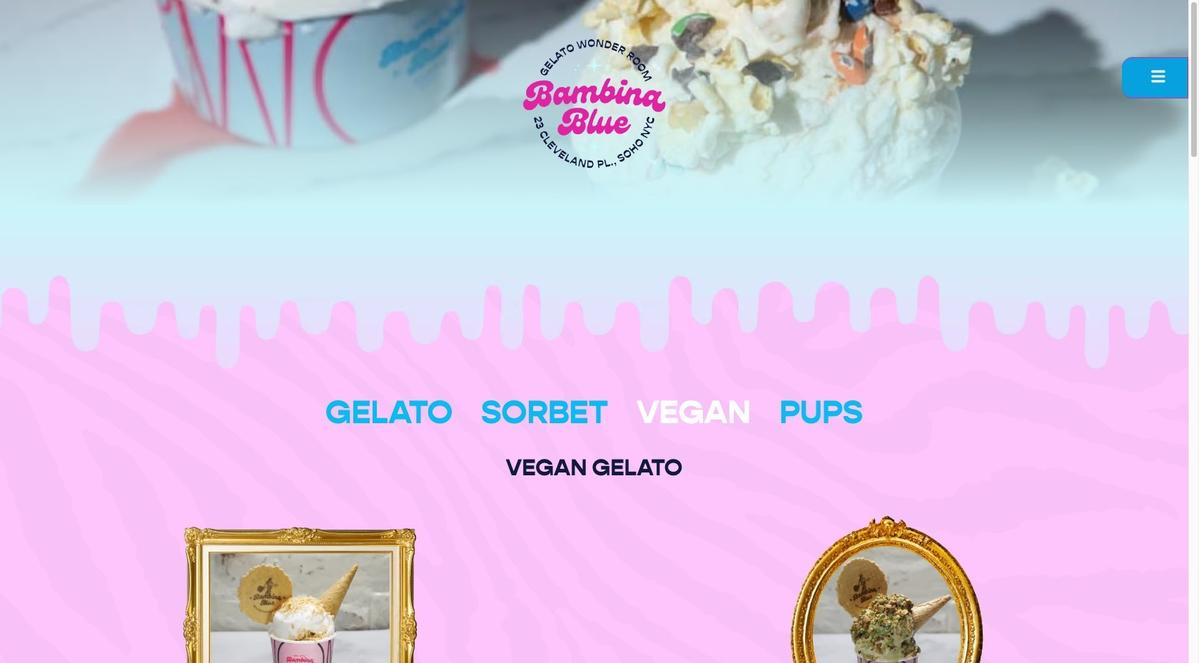 Task type: describe. For each thing, give the bounding box(es) containing it.
svg image
[[1151, 69, 1167, 84]]



